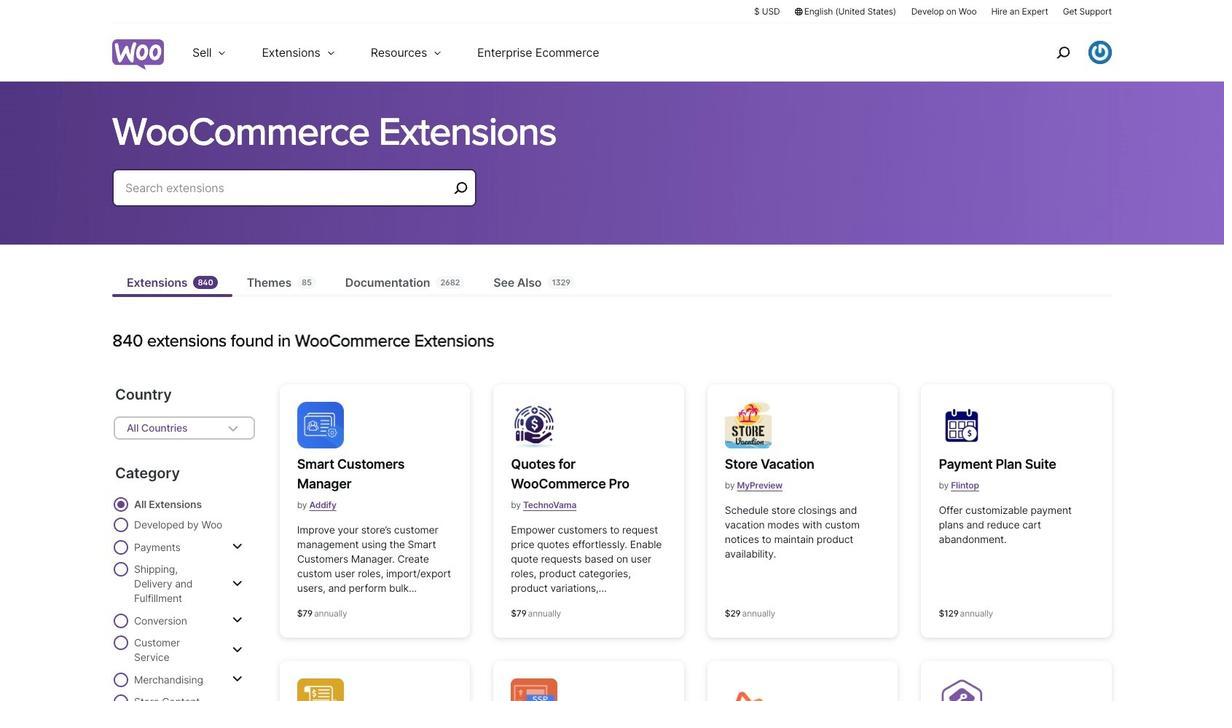 Task type: locate. For each thing, give the bounding box(es) containing it.
1 vertical spatial show subcategories image
[[232, 645, 242, 656]]

None search field
[[112, 169, 477, 225]]

show subcategories image
[[232, 542, 242, 553], [232, 645, 242, 656]]

service navigation menu element
[[1026, 29, 1112, 76]]

0 vertical spatial show subcategories image
[[232, 578, 242, 590]]

angle down image
[[224, 420, 242, 437]]

2 vertical spatial show subcategories image
[[232, 674, 242, 686]]

Filter countries field
[[114, 417, 255, 440]]

show subcategories image
[[232, 578, 242, 590], [232, 615, 242, 627], [232, 674, 242, 686]]

0 vertical spatial show subcategories image
[[232, 542, 242, 553]]

1 vertical spatial show subcategories image
[[232, 615, 242, 627]]

1 show subcategories image from the top
[[232, 578, 242, 590]]

3 show subcategories image from the top
[[232, 674, 242, 686]]

2 show subcategories image from the top
[[232, 645, 242, 656]]



Task type: describe. For each thing, give the bounding box(es) containing it.
search image
[[1052, 41, 1075, 64]]

open account menu image
[[1089, 41, 1112, 64]]

2 show subcategories image from the top
[[232, 615, 242, 627]]

Search extensions search field
[[125, 178, 449, 198]]

1 show subcategories image from the top
[[232, 542, 242, 553]]



Task type: vqa. For each thing, say whether or not it's contained in the screenshot.
Search 'Image'
yes



